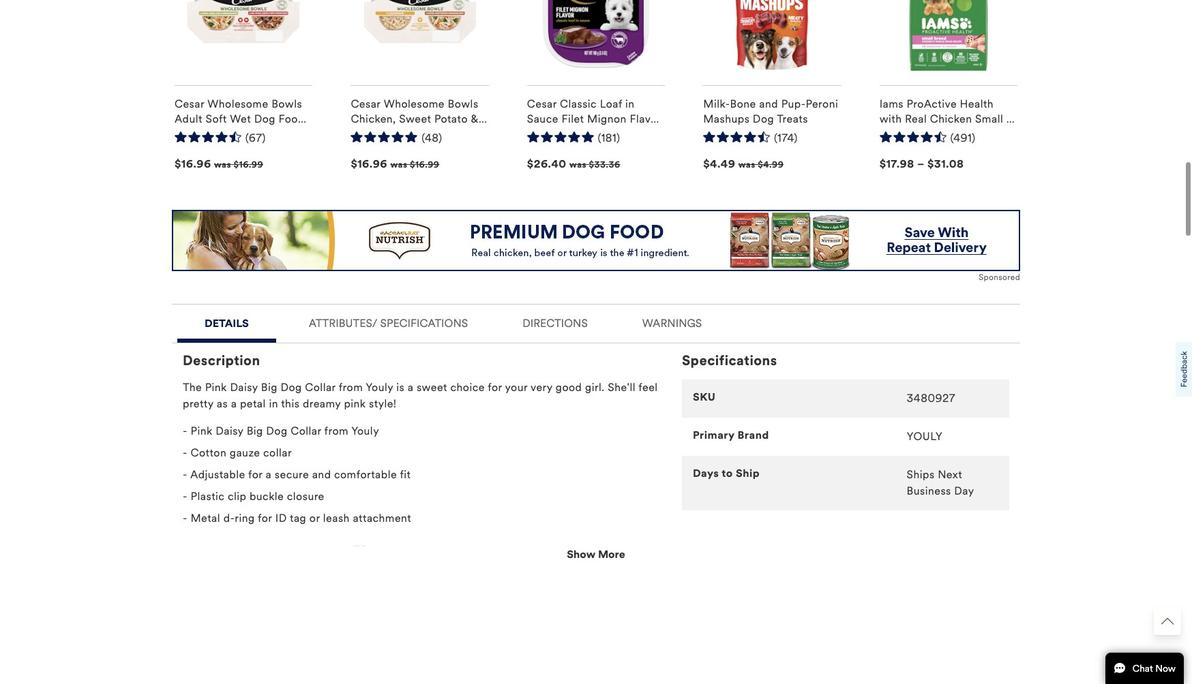 Task type: describe. For each thing, give the bounding box(es) containing it.
sponsored
[[979, 273, 1020, 282]]

primary
[[693, 429, 735, 442]]

warnings
[[642, 317, 702, 330]]

pink for -
[[191, 425, 213, 438]]

as
[[217, 397, 228, 410]]

- for - plastic clip buckle closure
[[183, 490, 188, 503]]

styled arrow button link
[[1154, 608, 1181, 636]]

dog for the
[[281, 381, 302, 394]]

style!
[[369, 397, 396, 410]]

your
[[505, 381, 528, 394]]

0 horizontal spatial a
[[231, 397, 237, 410]]

- for - pink daisy big dog collar from youly
[[183, 425, 188, 438]]

secure
[[275, 468, 309, 481]]

ships
[[907, 468, 935, 481]]

day
[[954, 485, 974, 498]]

petal
[[240, 397, 266, 410]]

leash
[[323, 512, 350, 525]]

1 horizontal spatial a
[[266, 468, 272, 481]]

- for - metal d-ring for id tag or leash attachment
[[183, 512, 188, 525]]

attributes/ specifications button
[[287, 305, 490, 339]]

the pink daisy big dog collar from youly is a sweet choice for your very good girl. she'll feel pretty as a petal in this dreamy pink style!
[[183, 381, 658, 410]]

3480927
[[907, 392, 956, 405]]

warnings button
[[621, 305, 724, 339]]

sweet
[[417, 381, 447, 394]]

cotton
[[191, 447, 227, 460]]

feel
[[639, 381, 658, 394]]

- for - adjustable for a secure and comfortable fit
[[183, 468, 188, 481]]

days to ship
[[693, 467, 760, 480]]

dreamy
[[303, 397, 341, 410]]

daisy for -
[[216, 425, 244, 438]]

big for -
[[247, 425, 263, 438]]

collar for the pink daisy big dog collar from youly is a sweet choice for your very good girl. she'll feel pretty as a petal in this dreamy pink style!
[[305, 381, 336, 394]]

show
[[567, 548, 596, 561]]

very
[[531, 381, 553, 394]]

days
[[693, 467, 719, 480]]

ships next business day
[[907, 468, 974, 498]]

directions
[[523, 317, 588, 330]]

printable
[[216, 545, 265, 558]]

2 horizontal spatial a
[[408, 381, 414, 394]]

daisy for the
[[230, 381, 258, 394]]

product details tab list
[[172, 304, 1020, 576]]

big for the
[[261, 381, 277, 394]]

brand
[[738, 429, 769, 442]]

next
[[938, 468, 962, 481]]

- cotton gauze collar
[[183, 447, 292, 460]]

closure
[[287, 490, 324, 503]]

youly
[[907, 430, 943, 443]]

youly for - pink daisy big dog collar from youly
[[351, 425, 379, 438]]

- pink daisy big dog collar from youly
[[183, 425, 379, 438]]

tag
[[290, 512, 306, 525]]

primary brand
[[693, 429, 769, 442]]

to
[[722, 467, 733, 480]]

for inside the pink daisy big dog collar from youly is a sweet choice for your very good girl. she'll feel pretty as a petal in this dreamy pink style!
[[488, 381, 502, 394]]

- plastic clip buckle closure
[[183, 490, 324, 503]]

dog for -
[[266, 425, 288, 438]]

petco
[[183, 545, 214, 558]]

tab panel containing description
[[172, 342, 1020, 576]]

- adjustable for a secure and comfortable fit
[[183, 468, 411, 481]]



Task type: vqa. For each thing, say whether or not it's contained in the screenshot.
Adjustable
yes



Task type: locate. For each thing, give the bounding box(es) containing it.
big
[[261, 381, 277, 394], [247, 425, 263, 438]]

buckle
[[250, 490, 284, 503]]

for
[[488, 381, 502, 394], [248, 468, 263, 481], [258, 512, 272, 525]]

collar
[[263, 447, 292, 460]]

big up in
[[261, 381, 277, 394]]

5 - from the top
[[183, 512, 188, 525]]

collar inside the pink daisy big dog collar from youly is a sweet choice for your very good girl. she'll feel pretty as a petal in this dreamy pink style!
[[305, 381, 336, 394]]

fit
[[400, 468, 411, 481]]

youly down pink
[[351, 425, 379, 438]]

0 vertical spatial from
[[339, 381, 363, 394]]

show more
[[567, 548, 625, 561]]

a up buckle
[[266, 468, 272, 481]]

from inside the pink daisy big dog collar from youly is a sweet choice for your very good girl. she'll feel pretty as a petal in this dreamy pink style!
[[339, 381, 363, 394]]

attachment
[[353, 512, 411, 525]]

petco printable measuring tape
[[183, 545, 353, 558]]

big up gauze
[[247, 425, 263, 438]]

0 vertical spatial collar
[[305, 381, 336, 394]]

attributes/
[[309, 317, 377, 330]]

details button
[[177, 305, 276, 339]]

- left cotton on the left bottom of page
[[183, 447, 188, 460]]

girl.
[[585, 381, 605, 394]]

collar
[[305, 381, 336, 394], [291, 425, 321, 438]]

is
[[396, 381, 405, 394]]

pink
[[344, 397, 366, 410]]

youly for the pink daisy big dog collar from youly is a sweet choice for your very good girl. she'll feel pretty as a petal in this dreamy pink style!
[[366, 381, 393, 394]]

from for - pink daisy big dog collar from youly
[[324, 425, 349, 438]]

in
[[269, 397, 278, 410]]

0 vertical spatial for
[[488, 381, 502, 394]]

attributes/ specifications
[[309, 317, 468, 330]]

clip
[[228, 490, 246, 503]]

scroll to top image
[[1162, 616, 1174, 628]]

- left "metal" in the left bottom of the page
[[183, 512, 188, 525]]

ship
[[736, 467, 760, 480]]

dog up collar
[[266, 425, 288, 438]]

link icon 8 image
[[353, 546, 366, 558]]

daisy inside the pink daisy big dog collar from youly is a sweet choice for your very good girl. she'll feel pretty as a petal in this dreamy pink style!
[[230, 381, 258, 394]]

-
[[183, 425, 188, 438], [183, 447, 188, 460], [183, 468, 188, 481], [183, 490, 188, 503], [183, 512, 188, 525]]

this
[[281, 397, 300, 410]]

for up - plastic clip buckle closure
[[248, 468, 263, 481]]

tape
[[328, 545, 353, 558]]

- down pretty
[[183, 425, 188, 438]]

choice
[[451, 381, 485, 394]]

pretty
[[183, 397, 214, 410]]

or
[[310, 512, 320, 525]]

- left the plastic
[[183, 490, 188, 503]]

3 - from the top
[[183, 468, 188, 481]]

2 - from the top
[[183, 447, 188, 460]]

id
[[275, 512, 287, 525]]

0 vertical spatial big
[[261, 381, 277, 394]]

daisy up petal
[[230, 381, 258, 394]]

a
[[408, 381, 414, 394], [231, 397, 237, 410], [266, 468, 272, 481]]

more
[[598, 548, 625, 561]]

details
[[205, 317, 249, 330]]

2 vertical spatial for
[[258, 512, 272, 525]]

from for the pink daisy big dog collar from youly is a sweet choice for your very good girl. she'll feel pretty as a petal in this dreamy pink style!
[[339, 381, 363, 394]]

directions button
[[501, 305, 610, 339]]

collar up dreamy
[[305, 381, 336, 394]]

and
[[312, 468, 331, 481]]

1 vertical spatial daisy
[[216, 425, 244, 438]]

specifications
[[682, 352, 777, 370]]

d-
[[223, 512, 235, 525]]

adjustable
[[190, 468, 245, 481]]

collar for - pink daisy big dog collar from youly
[[291, 425, 321, 438]]

measuring
[[268, 545, 325, 558]]

big inside the pink daisy big dog collar from youly is a sweet choice for your very good girl. she'll feel pretty as a petal in this dreamy pink style!
[[261, 381, 277, 394]]

pink inside the pink daisy big dog collar from youly is a sweet choice for your very good girl. she'll feel pretty as a petal in this dreamy pink style!
[[205, 381, 227, 394]]

youly up style!
[[366, 381, 393, 394]]

1 - from the top
[[183, 425, 188, 438]]

gauze
[[230, 447, 260, 460]]

from down dreamy
[[324, 425, 349, 438]]

1 vertical spatial from
[[324, 425, 349, 438]]

metal
[[191, 512, 220, 525]]

comfortable
[[334, 468, 397, 481]]

for left 'your'
[[488, 381, 502, 394]]

daisy up - cotton gauze collar
[[216, 425, 244, 438]]

tab panel
[[172, 342, 1020, 576]]

youly
[[366, 381, 393, 394], [351, 425, 379, 438]]

0 vertical spatial pink
[[205, 381, 227, 394]]

from up pink
[[339, 381, 363, 394]]

youly inside the pink daisy big dog collar from youly is a sweet choice for your very good girl. she'll feel pretty as a petal in this dreamy pink style!
[[366, 381, 393, 394]]

specifications
[[380, 317, 468, 330]]

1 vertical spatial dog
[[266, 425, 288, 438]]

1 vertical spatial collar
[[291, 425, 321, 438]]

dog
[[281, 381, 302, 394], [266, 425, 288, 438]]

- left adjustable
[[183, 468, 188, 481]]

pink up cotton on the left bottom of page
[[191, 425, 213, 438]]

1 vertical spatial for
[[248, 468, 263, 481]]

sponsored link
[[172, 210, 1020, 284]]

1 vertical spatial big
[[247, 425, 263, 438]]

1 vertical spatial a
[[231, 397, 237, 410]]

show more button
[[172, 547, 1020, 563]]

0 vertical spatial youly
[[366, 381, 393, 394]]

0 vertical spatial daisy
[[230, 381, 258, 394]]

pink
[[205, 381, 227, 394], [191, 425, 213, 438]]

a right is
[[408, 381, 414, 394]]

1 vertical spatial pink
[[191, 425, 213, 438]]

the
[[183, 381, 202, 394]]

from
[[339, 381, 363, 394], [324, 425, 349, 438]]

sku
[[693, 391, 716, 404]]

description
[[183, 352, 260, 370]]

business
[[907, 485, 951, 498]]

for left id
[[258, 512, 272, 525]]

a right as
[[231, 397, 237, 410]]

dog inside the pink daisy big dog collar from youly is a sweet choice for your very good girl. she'll feel pretty as a petal in this dreamy pink style!
[[281, 381, 302, 394]]

pink for the
[[205, 381, 227, 394]]

0 vertical spatial a
[[408, 381, 414, 394]]

0 vertical spatial dog
[[281, 381, 302, 394]]

- metal d-ring for id tag or leash attachment
[[183, 512, 411, 525]]

4 - from the top
[[183, 490, 188, 503]]

daisy
[[230, 381, 258, 394], [216, 425, 244, 438]]

dog up 'this' at the left of page
[[281, 381, 302, 394]]

she'll
[[608, 381, 636, 394]]

1 vertical spatial youly
[[351, 425, 379, 438]]

plastic
[[191, 490, 225, 503]]

ring
[[235, 512, 255, 525]]

good
[[556, 381, 582, 394]]

collar down 'this' at the left of page
[[291, 425, 321, 438]]

- for - cotton gauze collar
[[183, 447, 188, 460]]

pink up as
[[205, 381, 227, 394]]

2 vertical spatial a
[[266, 468, 272, 481]]



